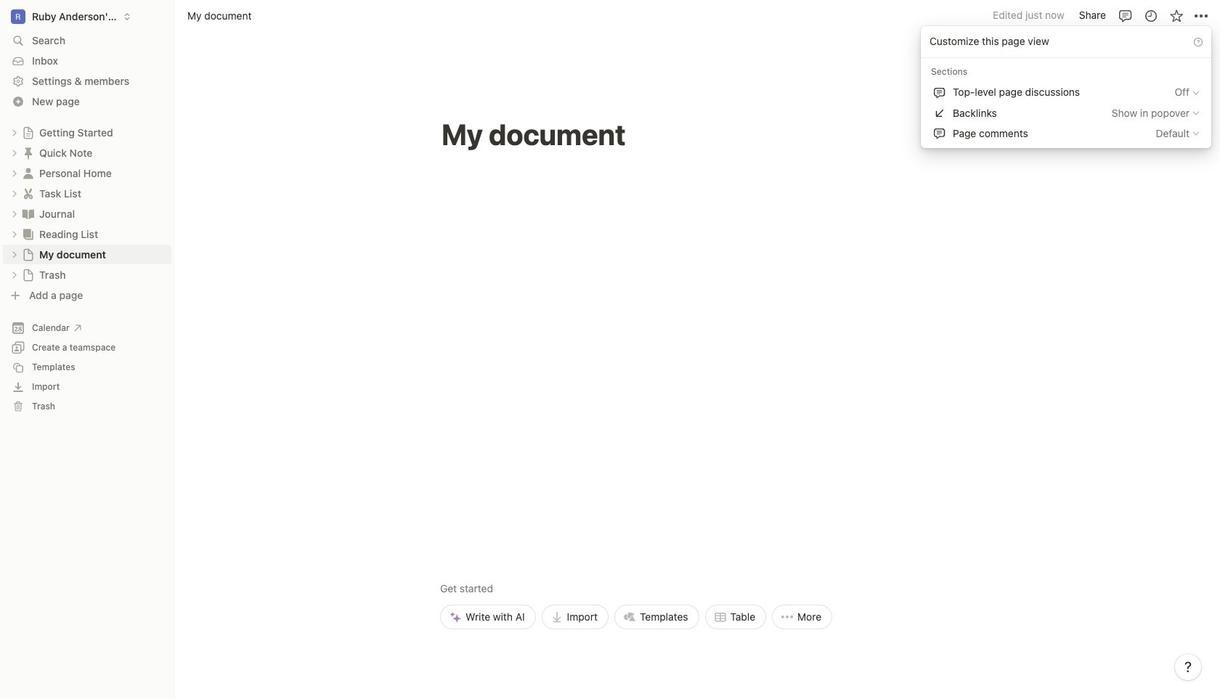 Task type: describe. For each thing, give the bounding box(es) containing it.
favorite image
[[1169, 8, 1184, 23]]



Task type: vqa. For each thing, say whether or not it's contained in the screenshot.
Updates Icon
yes



Task type: locate. For each thing, give the bounding box(es) containing it.
updates image
[[1144, 8, 1158, 23]]

menu
[[440, 480, 832, 630]]

comments image
[[1118, 8, 1133, 23]]



